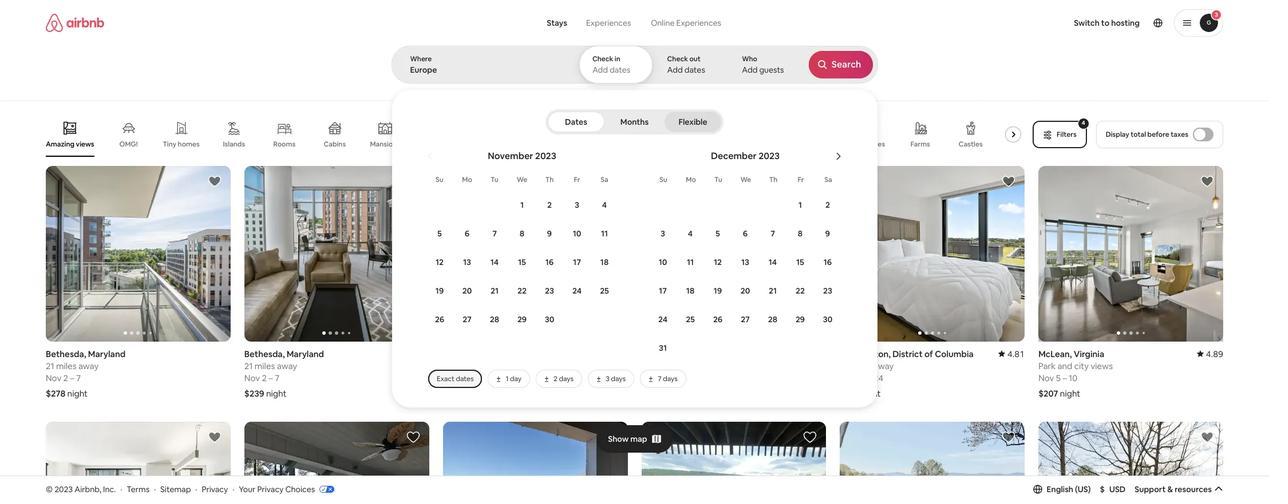 Task type: vqa. For each thing, say whether or not it's contained in the screenshot.
dates within the Check in Add dates
yes



Task type: describe. For each thing, give the bounding box(es) containing it.
3 days
[[606, 374, 626, 384]]

columbia
[[935, 348, 974, 359]]

tiny
[[163, 140, 176, 149]]

26 for 1st 26 button from right
[[713, 314, 722, 325]]

miles inside bethesda, maryland 21 miles away nov 2 – 7 $278 night
[[56, 360, 76, 371]]

experiences button
[[576, 11, 641, 34]]

maryland for bethesda, maryland 21 miles away nov 2 – 7 $278 night
[[88, 348, 125, 359]]

filters button
[[1033, 121, 1087, 148]]

15 inside mountain and garden views nov 15 – 20 $126 night
[[460, 372, 469, 383]]

virginia inside harpers ferry, west virginia 24 miles away nov 5 – 10 $209 night
[[723, 348, 753, 359]]

stays tab panel
[[391, 46, 1269, 408]]

experiences inside 'experiences' "button"
[[586, 18, 631, 28]]

30 for 2nd 30 button
[[823, 314, 832, 325]]

1 16 from the left
[[545, 257, 554, 267]]

resources
[[1175, 484, 1212, 494]]

$239
[[244, 388, 264, 399]]

0 horizontal spatial 10 button
[[563, 220, 591, 247]]

1 · from the left
[[120, 484, 122, 494]]

2 22 button from the left
[[787, 277, 814, 305]]

homes
[[178, 140, 200, 149]]

a-
[[855, 140, 862, 149]]

4.81
[[1007, 348, 1025, 359]]

© 2023 airbnb, inc. ·
[[46, 484, 122, 494]]

1 su from the left
[[436, 175, 444, 184]]

online experiences link
[[641, 11, 731, 34]]

sitemap
[[160, 484, 191, 494]]

support & resources
[[1135, 484, 1212, 494]]

mclean, virginia park and city views nov 5 – 10 $207 night
[[1038, 348, 1113, 399]]

2 15 button from the left
[[787, 248, 814, 276]]

$
[[1100, 484, 1105, 494]]

17 inside the washington, district of columbia 27 miles away nov 17 – 24 night
[[857, 372, 866, 383]]

1 23 button from the left
[[536, 277, 563, 305]]

2 9 button from the left
[[814, 220, 841, 247]]

add for check in add dates
[[592, 65, 608, 75]]

choices
[[285, 484, 315, 494]]

1 28 button from the left
[[481, 306, 508, 333]]

2 tu from the left
[[714, 175, 722, 184]]

terms link
[[127, 484, 149, 494]]

1 button for december 2023
[[787, 191, 814, 219]]

dates
[[565, 117, 587, 127]]

3 inside dropdown button
[[1215, 11, 1218, 18]]

1 th from the left
[[545, 175, 554, 184]]

2 7 button from the left
[[759, 220, 787, 247]]

– inside bethesda, maryland 21 miles away nov 2 – 7 $239 night
[[269, 372, 273, 383]]

airbnb,
[[75, 484, 101, 494]]

add to wishlist: mclean, virginia image
[[1200, 175, 1214, 188]]

4 · from the left
[[232, 484, 234, 494]]

mountain
[[443, 360, 480, 371]]

day
[[510, 374, 522, 384]]

virginia inside the mclean, virginia park and city views nov 5 – 10 $207 night
[[1074, 348, 1104, 359]]

flexible button
[[665, 112, 721, 132]]

2 21 button from the left
[[759, 277, 787, 305]]

31
[[659, 343, 667, 353]]

2 14 from the left
[[769, 257, 777, 267]]

castles
[[959, 140, 983, 149]]

night inside the mclean, virginia park and city views nov 5 – 10 $207 night
[[1060, 388, 1080, 399]]

exact dates
[[437, 374, 474, 384]]

nov inside bethesda, maryland 21 miles away nov 2 – 7 $239 night
[[244, 372, 260, 383]]

months
[[620, 117, 649, 127]]

show
[[608, 434, 629, 444]]

out
[[689, 54, 701, 64]]

cabins
[[324, 140, 346, 149]]

1 vertical spatial 24 button
[[649, 306, 677, 333]]

31 button
[[649, 334, 677, 362]]

display
[[1106, 130, 1129, 139]]

stays button
[[538, 11, 576, 34]]

2 inside bethesda, maryland 21 miles away nov 2 – 7 $278 night
[[63, 372, 68, 383]]

2 · from the left
[[154, 484, 156, 494]]

dates for check in add dates
[[610, 65, 630, 75]]

1 horizontal spatial 10 button
[[649, 248, 677, 276]]

to
[[1101, 18, 1110, 28]]

2023 for december
[[759, 150, 780, 162]]

7 days
[[658, 374, 678, 384]]

miles inside bethesda, maryland 21 miles away nov 2 – 7 $239 night
[[255, 360, 275, 371]]

away inside harpers ferry, west virginia 24 miles away nov 5 – 10 $209 night
[[675, 360, 696, 371]]

november 2023
[[488, 150, 556, 162]]

night inside the washington, district of columbia 27 miles away nov 17 – 24 night
[[860, 388, 881, 399]]

city
[[1074, 360, 1089, 371]]

5 inside harpers ferry, west virginia 24 miles away nov 5 – 10 $209 night
[[659, 372, 664, 383]]

support & resources button
[[1135, 484, 1223, 494]]

0 horizontal spatial dates
[[456, 374, 474, 384]]

2 8 button from the left
[[787, 220, 814, 247]]

$207
[[1038, 388, 1058, 399]]

dates for check out add dates
[[684, 65, 705, 75]]

– inside the mclean, virginia park and city views nov 5 – 10 $207 night
[[1063, 372, 1067, 383]]

check for check in add dates
[[592, 54, 613, 64]]

– inside the washington, district of columbia 27 miles away nov 17 – 24 night
[[868, 372, 872, 383]]

privacy link
[[202, 484, 228, 494]]

1 vertical spatial 17 button
[[649, 277, 677, 305]]

dates button
[[548, 112, 604, 132]]

december 2023
[[711, 150, 780, 162]]

rooms
[[273, 140, 295, 149]]

display total before taxes button
[[1096, 121, 1223, 148]]

2 sa from the left
[[824, 175, 832, 184]]

2 16 from the left
[[824, 257, 832, 267]]

1 19 button from the left
[[426, 277, 453, 305]]

ferry,
[[675, 348, 698, 359]]

nov inside mountain and garden views nov 15 – 20 $126 night
[[443, 372, 458, 383]]

2 26 button from the left
[[704, 306, 732, 333]]

add to wishlist: bethesda, maryland image
[[208, 175, 221, 188]]

1 8 button from the left
[[508, 220, 536, 247]]

30 for 1st 30 button
[[545, 314, 554, 325]]

2 16 button from the left
[[814, 248, 841, 276]]

mountain and garden views nov 15 – 20 $126 night
[[443, 360, 551, 399]]

18 for the bottom 18 button
[[686, 286, 694, 296]]

calendar application
[[405, 138, 1269, 365]]

omg!
[[119, 140, 138, 149]]

night inside harpers ferry, west virginia 24 miles away nov 5 – 10 $209 night
[[664, 388, 684, 399]]

1 vertical spatial 18 button
[[677, 277, 704, 305]]

2 5 button from the left
[[704, 220, 732, 247]]

2 19 button from the left
[[704, 277, 732, 305]]

views inside the mclean, virginia park and city views nov 5 – 10 $207 night
[[1091, 360, 1113, 371]]

months button
[[607, 112, 662, 132]]

0 vertical spatial 3 button
[[563, 191, 591, 219]]

guests
[[759, 65, 784, 75]]

bethesda, maryland 21 miles away nov 2 – 7 $239 night
[[244, 348, 324, 399]]

1 horizontal spatial 27
[[741, 314, 750, 325]]

december
[[711, 150, 757, 162]]

amazing
[[46, 140, 74, 149]]

1 horizontal spatial 3 button
[[649, 220, 677, 247]]

2 23 button from the left
[[814, 277, 841, 305]]

20 for first 20 button from the left
[[462, 286, 472, 296]]

washington,
[[840, 348, 891, 359]]

$209
[[641, 388, 662, 399]]

english
[[1047, 484, 1073, 494]]

english (us) button
[[1033, 484, 1091, 494]]

1 fr from the left
[[574, 175, 580, 184]]

– inside mountain and garden views nov 15 – 20 $126 night
[[471, 372, 475, 383]]

1 28 from the left
[[490, 314, 499, 325]]

©
[[46, 484, 53, 494]]

harpers ferry, west virginia 24 miles away nov 5 – 10 $209 night
[[641, 348, 753, 399]]

tiny homes
[[163, 140, 200, 149]]

1 6 button from the left
[[453, 220, 481, 247]]

7 inside bethesda, maryland 21 miles away nov 2 – 7 $239 night
[[275, 372, 279, 383]]

in
[[615, 54, 620, 64]]

park
[[1038, 360, 1056, 371]]

22 for 1st 22 button from the right
[[796, 286, 805, 296]]

usd
[[1109, 484, 1126, 494]]

13 for second 13 button from right
[[463, 257, 471, 267]]

1 12 button from the left
[[426, 248, 453, 276]]

2 fr from the left
[[798, 175, 804, 184]]

terms
[[127, 484, 149, 494]]

switch to hosting link
[[1067, 11, 1147, 35]]

maryland for bethesda, maryland 21 miles away nov 2 – 7 $239 night
[[287, 348, 324, 359]]

1 29 button from the left
[[508, 306, 536, 333]]

add to wishlist: washington, district of columbia image
[[1002, 175, 1016, 188]]

0 horizontal spatial 1
[[506, 374, 509, 384]]

1 horizontal spatial 11 button
[[677, 248, 704, 276]]

hosting
[[1111, 18, 1140, 28]]

2 14 button from the left
[[759, 248, 787, 276]]

views inside mountain and garden views nov 15 – 20 $126 night
[[528, 360, 551, 371]]

12 for first 12 button
[[436, 257, 444, 267]]

inc.
[[103, 484, 116, 494]]

0 vertical spatial 24 button
[[563, 277, 591, 305]]

0 horizontal spatial 27
[[463, 314, 472, 325]]

nov inside harpers ferry, west virginia 24 miles away nov 5 – 10 $209 night
[[641, 372, 657, 383]]

night inside mountain and garden views nov 15 – 20 $126 night
[[463, 388, 484, 399]]

3 button
[[1174, 9, 1223, 37]]

away inside the washington, district of columbia 27 miles away nov 17 – 24 night
[[873, 360, 894, 371]]

who
[[742, 54, 757, 64]]

1 30 button from the left
[[536, 306, 563, 333]]

1 vertical spatial 11
[[687, 257, 694, 267]]

2 6 button from the left
[[732, 220, 759, 247]]

2 button for december 2023
[[814, 191, 841, 219]]

2 13 button from the left
[[732, 248, 759, 276]]

0 horizontal spatial 17 button
[[563, 248, 591, 276]]

0 horizontal spatial 11
[[601, 228, 608, 239]]

show map
[[608, 434, 647, 444]]

1 14 button from the left
[[481, 248, 508, 276]]

farms
[[911, 140, 930, 149]]

2 29 from the left
[[796, 314, 805, 325]]

24 inside the washington, district of columbia 27 miles away nov 17 – 24 night
[[874, 372, 883, 383]]

add to wishlist: basye, virginia image
[[803, 430, 817, 444]]

what can we help you find? tab list
[[538, 11, 641, 34]]

2 we from the left
[[741, 175, 751, 184]]

islands
[[223, 140, 245, 149]]

1 horizontal spatial 4 button
[[677, 220, 704, 247]]

tab list inside stays tab panel
[[548, 109, 721, 135]]

2 privacy from the left
[[257, 484, 284, 494]]

online experiences
[[651, 18, 721, 28]]

1 26 button from the left
[[426, 306, 453, 333]]

2 19 from the left
[[714, 286, 722, 296]]

map
[[630, 434, 647, 444]]

your
[[239, 484, 256, 494]]

3 · from the left
[[195, 484, 197, 494]]

of
[[924, 348, 933, 359]]

21 inside bethesda, maryland 21 miles away nov 2 – 7 $239 night
[[244, 360, 253, 371]]

amazing views
[[46, 140, 94, 149]]

20 for first 20 button from the right
[[741, 286, 750, 296]]

(us)
[[1075, 484, 1091, 494]]

views inside group
[[76, 140, 94, 149]]

and inside mountain and garden views nov 15 – 20 $126 night
[[482, 360, 496, 371]]

total
[[1131, 130, 1146, 139]]

filters
[[1057, 130, 1077, 139]]

miles inside harpers ferry, west virginia 24 miles away nov 5 – 10 $209 night
[[653, 360, 673, 371]]



Task type: locate. For each thing, give the bounding box(es) containing it.
1 virginia from the left
[[723, 348, 753, 359]]

12
[[436, 257, 444, 267], [714, 257, 722, 267]]

check for check out add dates
[[667, 54, 688, 64]]

5 inside the mclean, virginia park and city views nov 5 – 10 $207 night
[[1056, 372, 1061, 383]]

0 horizontal spatial 25
[[600, 286, 609, 296]]

support
[[1135, 484, 1166, 494]]

add down who at the right
[[742, 65, 758, 75]]

26 button up the west
[[704, 306, 732, 333]]

west
[[700, 348, 721, 359]]

29 button
[[508, 306, 536, 333], [787, 306, 814, 333]]

1 horizontal spatial 16 button
[[814, 248, 841, 276]]

1 22 from the left
[[517, 286, 527, 296]]

days for 3 days
[[611, 374, 626, 384]]

1 14 from the left
[[490, 257, 499, 267]]

privacy left your
[[202, 484, 228, 494]]

2 th from the left
[[769, 175, 778, 184]]

2 virginia from the left
[[1074, 348, 1104, 359]]

1 horizontal spatial check
[[667, 54, 688, 64]]

night down washington,
[[860, 388, 881, 399]]

th down november 2023
[[545, 175, 554, 184]]

1 19 from the left
[[436, 286, 444, 296]]

1 for november 2023
[[520, 200, 524, 210]]

2 check from the left
[[667, 54, 688, 64]]

1 horizontal spatial 19 button
[[704, 277, 732, 305]]

1 mo from the left
[[462, 175, 472, 184]]

1 horizontal spatial 28
[[768, 314, 777, 325]]

23 for second 23 button from right
[[545, 286, 554, 296]]

1 button
[[508, 191, 536, 219], [787, 191, 814, 219]]

11 button
[[591, 220, 618, 247], [677, 248, 704, 276]]

flexible
[[679, 117, 707, 127]]

2 bethesda, from the left
[[244, 348, 285, 359]]

1 we from the left
[[517, 175, 527, 184]]

7 inside bethesda, maryland 21 miles away nov 2 – 7 $278 night
[[76, 372, 81, 383]]

1 horizontal spatial 23
[[823, 286, 832, 296]]

3 days from the left
[[663, 374, 678, 384]]

0 horizontal spatial 4 button
[[591, 191, 618, 219]]

group containing amazing views
[[46, 112, 1037, 157]]

0 horizontal spatial sa
[[601, 175, 608, 184]]

2 add from the left
[[667, 65, 683, 75]]

and inside the mclean, virginia park and city views nov 5 – 10 $207 night
[[1057, 360, 1072, 371]]

dates down mountain
[[456, 374, 474, 384]]

bethesda, up $239
[[244, 348, 285, 359]]

0 vertical spatial 25 button
[[591, 277, 618, 305]]

0 horizontal spatial 15 button
[[508, 248, 536, 276]]

1 1 button from the left
[[508, 191, 536, 219]]

24 inside harpers ferry, west virginia 24 miles away nov 5 – 10 $209 night
[[641, 360, 651, 371]]

days for 2 days
[[559, 374, 574, 384]]

2 12 button from the left
[[704, 248, 732, 276]]

bethesda,
[[46, 348, 86, 359], [244, 348, 285, 359]]

1 horizontal spatial fr
[[798, 175, 804, 184]]

night down "7 days"
[[664, 388, 684, 399]]

we down december 2023
[[741, 175, 751, 184]]

5 – from the left
[[471, 372, 475, 383]]

18 for the topmost 18 button
[[600, 257, 609, 267]]

1 button for november 2023
[[508, 191, 536, 219]]

1 22 button from the left
[[508, 277, 536, 305]]

2 30 button from the left
[[814, 306, 841, 333]]

a-frames
[[855, 140, 885, 149]]

26 up mountain
[[435, 314, 444, 325]]

1 vertical spatial 25 button
[[677, 306, 704, 333]]

22 for 2nd 22 button from right
[[517, 286, 527, 296]]

0 horizontal spatial 24 button
[[563, 277, 591, 305]]

23
[[545, 286, 554, 296], [823, 286, 832, 296]]

14
[[490, 257, 499, 267], [769, 257, 777, 267]]

1 horizontal spatial privacy
[[257, 484, 284, 494]]

1 horizontal spatial 22
[[796, 286, 805, 296]]

days left "7 days"
[[611, 374, 626, 384]]

nov inside the mclean, virginia park and city views nov 5 – 10 $207 night
[[1038, 372, 1054, 383]]

10 inside harpers ferry, west virginia 24 miles away nov 5 – 10 $209 night
[[672, 372, 680, 383]]

19 button
[[426, 277, 453, 305], [704, 277, 732, 305]]

virginia right the west
[[723, 348, 753, 359]]

0 horizontal spatial 17
[[573, 257, 581, 267]]

1 29 from the left
[[517, 314, 527, 325]]

we down november 2023
[[517, 175, 527, 184]]

2 inside bethesda, maryland 21 miles away nov 2 – 7 $239 night
[[262, 372, 267, 383]]

experiences right online
[[676, 18, 721, 28]]

check left out
[[667, 54, 688, 64]]

2023 right 'november'
[[535, 150, 556, 162]]

night
[[67, 388, 88, 399], [266, 388, 287, 399], [664, 388, 684, 399], [860, 388, 881, 399], [463, 388, 484, 399], [1060, 388, 1080, 399]]

1 13 button from the left
[[453, 248, 481, 276]]

0 horizontal spatial 8
[[520, 228, 524, 239]]

1 horizontal spatial tu
[[714, 175, 722, 184]]

add to wishlist: cambridge, maryland image
[[406, 430, 420, 444]]

27 inside the washington, district of columbia 27 miles away nov 17 – 24 night
[[840, 360, 849, 371]]

virginia
[[723, 348, 753, 359], [1074, 348, 1104, 359]]

tu down 'november'
[[491, 175, 499, 184]]

5 nov from the left
[[443, 372, 458, 383]]

add to wishlist: crozet, virginia image
[[605, 430, 619, 444]]

add down online experiences
[[667, 65, 683, 75]]

1 2 button from the left
[[536, 191, 563, 219]]

maryland inside bethesda, maryland 21 miles away nov 2 – 7 $278 night
[[88, 348, 125, 359]]

1 6 from the left
[[465, 228, 469, 239]]

24 button
[[563, 277, 591, 305], [649, 306, 677, 333]]

0 horizontal spatial 23 button
[[536, 277, 563, 305]]

washington, district of columbia 27 miles away nov 17 – 24 night
[[840, 348, 974, 399]]

bethesda, for bethesda, maryland 21 miles away nov 2 – 7 $239 night
[[244, 348, 285, 359]]

17 for the left the '17' button
[[573, 257, 581, 267]]

who add guests
[[742, 54, 784, 75]]

terms · sitemap · privacy ·
[[127, 484, 234, 494]]

2023 right december
[[759, 150, 780, 162]]

5 night from the left
[[463, 388, 484, 399]]

2 26 from the left
[[713, 314, 722, 325]]

6 night from the left
[[1060, 388, 1080, 399]]

add for check out add dates
[[667, 65, 683, 75]]

sitemap link
[[160, 484, 191, 494]]

1 8 from the left
[[520, 228, 524, 239]]

fr
[[574, 175, 580, 184], [798, 175, 804, 184]]

taxes
[[1171, 130, 1188, 139]]

6 nov from the left
[[1038, 372, 1054, 383]]

3 miles from the left
[[653, 360, 673, 371]]

1 horizontal spatial su
[[659, 175, 667, 184]]

15 button
[[508, 248, 536, 276], [787, 248, 814, 276]]

nov inside the washington, district of columbia 27 miles away nov 17 – 24 night
[[840, 372, 856, 383]]

views right the amazing
[[76, 140, 94, 149]]

1 horizontal spatial 8
[[798, 228, 803, 239]]

night inside bethesda, maryland 21 miles away nov 2 – 7 $239 night
[[266, 388, 287, 399]]

0 horizontal spatial 16
[[545, 257, 554, 267]]

1 vertical spatial 25
[[686, 314, 695, 325]]

views right "garden"
[[528, 360, 551, 371]]

miles down harpers
[[653, 360, 673, 371]]

1 horizontal spatial 23 button
[[814, 277, 841, 305]]

0 horizontal spatial 4
[[602, 200, 607, 210]]

2 su from the left
[[659, 175, 667, 184]]

7
[[492, 228, 497, 239], [771, 228, 775, 239], [76, 372, 81, 383], [275, 372, 279, 383], [658, 374, 661, 384]]

profile element
[[749, 0, 1223, 46]]

where
[[410, 54, 432, 64]]

20 inside mountain and garden views nov 15 – 20 $126 night
[[477, 372, 487, 383]]

$ usd
[[1100, 484, 1126, 494]]

privacy right your
[[257, 484, 284, 494]]

0 vertical spatial 17
[[573, 257, 581, 267]]

2 28 from the left
[[768, 314, 777, 325]]

1 horizontal spatial 29
[[796, 314, 805, 325]]

1 horizontal spatial and
[[1057, 360, 1072, 371]]

miles down washington,
[[851, 360, 872, 371]]

0 horizontal spatial virginia
[[723, 348, 753, 359]]

0 horizontal spatial 28
[[490, 314, 499, 325]]

1 horizontal spatial 12 button
[[704, 248, 732, 276]]

$278
[[46, 388, 65, 399]]

0 horizontal spatial 13
[[463, 257, 471, 267]]

$126
[[443, 388, 462, 399]]

1 miles from the left
[[56, 360, 76, 371]]

nov down park
[[1038, 372, 1054, 383]]

check left in
[[592, 54, 613, 64]]

check inside the check out add dates
[[667, 54, 688, 64]]

11
[[601, 228, 608, 239], [687, 257, 694, 267]]

2 29 button from the left
[[787, 306, 814, 333]]

3
[[1215, 11, 1218, 18], [575, 200, 579, 210], [661, 228, 665, 239], [606, 374, 610, 384]]

1 horizontal spatial days
[[611, 374, 626, 384]]

experiences up in
[[586, 18, 631, 28]]

1 7 button from the left
[[481, 220, 508, 247]]

days left 3 days
[[559, 374, 574, 384]]

1 tu from the left
[[491, 175, 499, 184]]

0 horizontal spatial tu
[[491, 175, 499, 184]]

night right $207
[[1060, 388, 1080, 399]]

0 vertical spatial 4
[[602, 200, 607, 210]]

2 22 from the left
[[796, 286, 805, 296]]

1 day
[[506, 374, 522, 384]]

12 for first 12 button from the right
[[714, 257, 722, 267]]

0 horizontal spatial mo
[[462, 175, 472, 184]]

0 horizontal spatial 6 button
[[453, 220, 481, 247]]

th
[[545, 175, 554, 184], [769, 175, 778, 184]]

1 privacy from the left
[[202, 484, 228, 494]]

1 maryland from the left
[[88, 348, 125, 359]]

away inside bethesda, maryland 21 miles away nov 2 – 7 $278 night
[[78, 360, 99, 371]]

days down harpers
[[663, 374, 678, 384]]

night right $278
[[67, 388, 88, 399]]

2 23 from the left
[[823, 286, 832, 296]]

and left "garden"
[[482, 360, 496, 371]]

1 27 button from the left
[[453, 306, 481, 333]]

nov up $278
[[46, 372, 61, 383]]

1 horizontal spatial 8 button
[[787, 220, 814, 247]]

0 horizontal spatial 3 button
[[563, 191, 591, 219]]

miles up $239
[[255, 360, 275, 371]]

1 horizontal spatial 25
[[686, 314, 695, 325]]

1 vertical spatial 4
[[688, 228, 693, 239]]

0 horizontal spatial 18
[[600, 257, 609, 267]]

nov down washington,
[[840, 372, 856, 383]]

0 horizontal spatial 26 button
[[426, 306, 453, 333]]

dates down in
[[610, 65, 630, 75]]

2 27 button from the left
[[732, 306, 759, 333]]

add down 'experiences' "button"
[[592, 65, 608, 75]]

1 20 button from the left
[[453, 277, 481, 305]]

25
[[600, 286, 609, 296], [686, 314, 695, 325]]

maryland inside bethesda, maryland 21 miles away nov 2 – 7 $239 night
[[287, 348, 324, 359]]

miles inside the washington, district of columbia 27 miles away nov 17 – 24 night
[[851, 360, 872, 371]]

26 button up mountain
[[426, 306, 453, 333]]

0 horizontal spatial 19 button
[[426, 277, 453, 305]]

1 bethesda, from the left
[[46, 348, 86, 359]]

views
[[76, 140, 94, 149], [528, 360, 551, 371], [1091, 360, 1113, 371]]

nov up $239
[[244, 372, 260, 383]]

0 vertical spatial 18 button
[[591, 248, 618, 276]]

1
[[520, 200, 524, 210], [799, 200, 802, 210], [506, 374, 509, 384]]

2023 for ©
[[54, 484, 73, 494]]

0 horizontal spatial 9
[[547, 228, 552, 239]]

1 horizontal spatial 24 button
[[649, 306, 677, 333]]

1 16 button from the left
[[536, 248, 563, 276]]

2 horizontal spatial 15
[[796, 257, 804, 267]]

nov up the $126
[[443, 372, 458, 383]]

1 9 from the left
[[547, 228, 552, 239]]

1 15 button from the left
[[508, 248, 536, 276]]

2023 for november
[[535, 150, 556, 162]]

4.89 out of 5 average rating image
[[1197, 348, 1223, 359]]

dates inside check in add dates
[[610, 65, 630, 75]]

2 28 button from the left
[[759, 306, 787, 333]]

1 sa from the left
[[601, 175, 608, 184]]

4 nov from the left
[[840, 372, 856, 383]]

add inside the check out add dates
[[667, 65, 683, 75]]

2 horizontal spatial 17
[[857, 372, 866, 383]]

add to wishlist: stanardsville, virginia image
[[1200, 430, 1214, 444]]

2 30 from the left
[[823, 314, 832, 325]]

bethesda, for bethesda, maryland 21 miles away nov 2 – 7 $278 night
[[46, 348, 86, 359]]

21
[[491, 286, 499, 296], [769, 286, 777, 296], [46, 360, 54, 371], [244, 360, 253, 371]]

2 6 from the left
[[743, 228, 748, 239]]

4.89
[[1206, 348, 1223, 359]]

13 for 1st 13 button from the right
[[741, 257, 749, 267]]

days for 7 days
[[663, 374, 678, 384]]

2023 right ©
[[54, 484, 73, 494]]

experiences inside online experiences link
[[676, 18, 721, 28]]

2 horizontal spatial days
[[663, 374, 678, 384]]

1 23 from the left
[[545, 286, 554, 296]]

0 horizontal spatial 11 button
[[591, 220, 618, 247]]

1 horizontal spatial 18 button
[[677, 277, 704, 305]]

1 horizontal spatial 22 button
[[787, 277, 814, 305]]

17 for the '17' button to the bottom
[[659, 286, 667, 296]]

th down december 2023
[[769, 175, 778, 184]]

1 horizontal spatial 11
[[687, 257, 694, 267]]

2 horizontal spatial add
[[742, 65, 758, 75]]

1 13 from the left
[[463, 257, 471, 267]]

3 button
[[563, 191, 591, 219], [649, 220, 677, 247]]

2 night from the left
[[266, 388, 287, 399]]

&
[[1167, 484, 1173, 494]]

tab list containing dates
[[548, 109, 721, 135]]

2 button
[[536, 191, 563, 219], [814, 191, 841, 219]]

2 8 from the left
[[798, 228, 803, 239]]

4 – from the left
[[868, 372, 872, 383]]

21 inside bethesda, maryland 21 miles away nov 2 – 7 $278 night
[[46, 360, 54, 371]]

dates inside the check out add dates
[[684, 65, 705, 75]]

2 mo from the left
[[686, 175, 696, 184]]

16 button
[[536, 248, 563, 276], [814, 248, 841, 276]]

1 away from the left
[[78, 360, 99, 371]]

1 horizontal spatial bethesda,
[[244, 348, 285, 359]]

english (us)
[[1047, 484, 1091, 494]]

10 inside the mclean, virginia park and city views nov 5 – 10 $207 night
[[1069, 372, 1077, 383]]

nov up $209
[[641, 372, 657, 383]]

9
[[547, 228, 552, 239], [825, 228, 830, 239]]

switch
[[1074, 18, 1100, 28]]

1 horizontal spatial 28 button
[[759, 306, 787, 333]]

· left your
[[232, 484, 234, 494]]

26 for 2nd 26 button from the right
[[435, 314, 444, 325]]

0 horizontal spatial maryland
[[88, 348, 125, 359]]

virginia up city
[[1074, 348, 1104, 359]]

add to wishlist: reston, virginia image
[[208, 430, 221, 444]]

bethesda, maryland 21 miles away nov 2 – 7 $278 night
[[46, 348, 125, 399]]

2 9 from the left
[[825, 228, 830, 239]]

13
[[463, 257, 471, 267], [741, 257, 749, 267]]

20
[[462, 286, 472, 296], [741, 286, 750, 296], [477, 372, 487, 383]]

1 horizontal spatial 4
[[688, 228, 693, 239]]

1 add from the left
[[592, 65, 608, 75]]

away
[[78, 360, 99, 371], [277, 360, 297, 371], [675, 360, 696, 371], [873, 360, 894, 371]]

add inside check in add dates
[[592, 65, 608, 75]]

4.81 out of 5 average rating image
[[998, 348, 1025, 359]]

0 vertical spatial 10 button
[[563, 220, 591, 247]]

online
[[651, 18, 675, 28]]

1 horizontal spatial 2 button
[[814, 191, 841, 219]]

21 button
[[481, 277, 508, 305], [759, 277, 787, 305]]

1 horizontal spatial experiences
[[676, 18, 721, 28]]

17
[[573, 257, 581, 267], [659, 286, 667, 296], [857, 372, 866, 383]]

0 horizontal spatial bethesda,
[[46, 348, 86, 359]]

1 horizontal spatial 12
[[714, 257, 722, 267]]

0 horizontal spatial 23
[[545, 286, 554, 296]]

2 horizontal spatial views
[[1091, 360, 1113, 371]]

tu down december
[[714, 175, 722, 184]]

dates down out
[[684, 65, 705, 75]]

26
[[435, 314, 444, 325], [713, 314, 722, 325]]

0 horizontal spatial days
[[559, 374, 574, 384]]

– inside harpers ferry, west virginia 24 miles away nov 5 – 10 $209 night
[[665, 372, 670, 383]]

1 for december 2023
[[799, 200, 802, 210]]

none search field containing november 2023
[[391, 0, 1269, 408]]

bethesda, up $278
[[46, 348, 86, 359]]

2 20 button from the left
[[732, 277, 759, 305]]

we
[[517, 175, 527, 184], [741, 175, 751, 184]]

1 5 button from the left
[[426, 220, 453, 247]]

3 nov from the left
[[641, 372, 657, 383]]

23 for 1st 23 button from right
[[823, 286, 832, 296]]

Where field
[[410, 65, 560, 75]]

4 miles from the left
[[851, 360, 872, 371]]

night right $239
[[266, 388, 287, 399]]

your privacy choices link
[[239, 484, 334, 495]]

1 vertical spatial 17
[[659, 286, 667, 296]]

1 26 from the left
[[435, 314, 444, 325]]

1 horizontal spatial 6 button
[[732, 220, 759, 247]]

check out add dates
[[667, 54, 705, 75]]

0 horizontal spatial 14
[[490, 257, 499, 267]]

views right city
[[1091, 360, 1113, 371]]

night inside bethesda, maryland 21 miles away nov 2 – 7 $278 night
[[67, 388, 88, 399]]

stays
[[547, 18, 567, 28]]

check inside check in add dates
[[592, 54, 613, 64]]

night right the $126
[[463, 388, 484, 399]]

1 and from the left
[[482, 360, 496, 371]]

show map button
[[597, 425, 672, 453]]

1 horizontal spatial 14 button
[[759, 248, 787, 276]]

0 horizontal spatial 29 button
[[508, 306, 536, 333]]

0 horizontal spatial 2023
[[54, 484, 73, 494]]

1 horizontal spatial 15
[[518, 257, 526, 267]]

1 horizontal spatial we
[[741, 175, 751, 184]]

and down mclean,
[[1057, 360, 1072, 371]]

1 horizontal spatial 5 button
[[704, 220, 732, 247]]

bethesda, inside bethesda, maryland 21 miles away nov 2 – 7 $239 night
[[244, 348, 285, 359]]

november
[[488, 150, 533, 162]]

add to wishlist: arlington, virginia image
[[605, 175, 619, 188]]

1 horizontal spatial maryland
[[287, 348, 324, 359]]

1 horizontal spatial 26
[[713, 314, 722, 325]]

add inside who add guests
[[742, 65, 758, 75]]

1 horizontal spatial 2023
[[535, 150, 556, 162]]

nov inside bethesda, maryland 21 miles away nov 2 – 7 $278 night
[[46, 372, 61, 383]]

1 12 from the left
[[436, 257, 444, 267]]

1 nov from the left
[[46, 372, 61, 383]]

4 away from the left
[[873, 360, 894, 371]]

0 horizontal spatial add
[[592, 65, 608, 75]]

0 horizontal spatial 29
[[517, 314, 527, 325]]

exact
[[437, 374, 454, 384]]

26 up the west
[[713, 314, 722, 325]]

0 horizontal spatial 18 button
[[591, 248, 618, 276]]

2 button for november 2023
[[536, 191, 563, 219]]

away inside bethesda, maryland 21 miles away nov 2 – 7 $239 night
[[277, 360, 297, 371]]

0 horizontal spatial 12 button
[[426, 248, 453, 276]]

1 21 button from the left
[[481, 277, 508, 305]]

29
[[517, 314, 527, 325], [796, 314, 805, 325]]

2 days from the left
[[611, 374, 626, 384]]

1 vertical spatial 11 button
[[677, 248, 704, 276]]

add to wishlist: somerset, virginia image
[[1002, 430, 1016, 444]]

bethesda, inside bethesda, maryland 21 miles away nov 2 – 7 $278 night
[[46, 348, 86, 359]]

maryland
[[88, 348, 125, 359], [287, 348, 324, 359]]

0 vertical spatial 4 button
[[591, 191, 618, 219]]

1 horizontal spatial 17
[[659, 286, 667, 296]]

days
[[559, 374, 574, 384], [611, 374, 626, 384], [663, 374, 678, 384]]

2 – from the left
[[269, 372, 273, 383]]

and
[[482, 360, 496, 371], [1057, 360, 1072, 371]]

· right "terms" link
[[154, 484, 156, 494]]

2 nov from the left
[[244, 372, 260, 383]]

· left privacy "link"
[[195, 484, 197, 494]]

4 button
[[591, 191, 618, 219], [677, 220, 704, 247]]

0 horizontal spatial 27 button
[[453, 306, 481, 333]]

2 miles from the left
[[255, 360, 275, 371]]

group
[[46, 112, 1037, 157], [46, 166, 231, 342], [244, 166, 429, 342], [443, 166, 628, 342], [641, 166, 826, 342], [840, 166, 1210, 342], [1038, 166, 1223, 342], [46, 422, 231, 503], [244, 422, 429, 503], [443, 422, 628, 503], [641, 422, 826, 503], [840, 422, 1025, 503], [1038, 422, 1223, 503]]

· right inc.
[[120, 484, 122, 494]]

0 horizontal spatial views
[[76, 140, 94, 149]]

1 30 from the left
[[545, 314, 554, 325]]

miles up $278
[[56, 360, 76, 371]]

1 9 button from the left
[[536, 220, 563, 247]]

check
[[592, 54, 613, 64], [667, 54, 688, 64]]

1 horizontal spatial 1
[[520, 200, 524, 210]]

None search field
[[391, 0, 1269, 408]]

5
[[437, 228, 442, 239], [716, 228, 720, 239], [659, 372, 664, 383], [1056, 372, 1061, 383]]

tab list
[[548, 109, 721, 135]]

– inside bethesda, maryland 21 miles away nov 2 – 7 $278 night
[[70, 372, 74, 383]]

0 horizontal spatial experiences
[[586, 18, 631, 28]]

1 horizontal spatial 19
[[714, 286, 722, 296]]

harpers
[[641, 348, 674, 359]]

23 button
[[536, 277, 563, 305], [814, 277, 841, 305]]

1 horizontal spatial th
[[769, 175, 778, 184]]

2 horizontal spatial 27
[[840, 360, 849, 371]]



